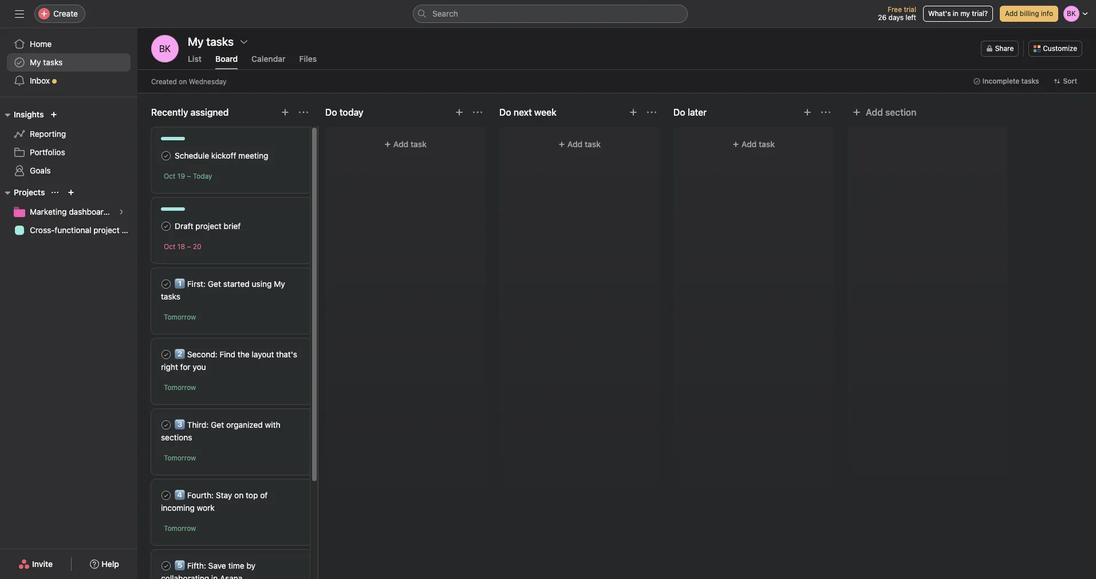 Task type: locate. For each thing, give the bounding box(es) containing it.
oct for oct 18 – 20
[[164, 242, 176, 251]]

brief
[[224, 221, 241, 231]]

3 add task button from the left
[[681, 134, 828, 155]]

tomorrow down the for at the bottom left
[[164, 383, 196, 392]]

1 add task from the left
[[394, 139, 427, 149]]

completed image left schedule
[[159, 149, 173, 163]]

billing
[[1021, 9, 1040, 18]]

my tasks link
[[7, 53, 131, 72]]

in left my
[[954, 9, 959, 18]]

on left top
[[234, 491, 244, 500]]

customize
[[1044, 44, 1078, 53]]

add billing info button
[[1001, 6, 1059, 22]]

0 vertical spatial completed image
[[159, 149, 173, 163]]

of
[[260, 491, 268, 500]]

0 vertical spatial my
[[30, 57, 41, 67]]

get right first:
[[208, 279, 221, 289]]

started
[[223, 279, 250, 289]]

4 completed checkbox from the top
[[159, 559, 173, 573]]

task for do next week
[[585, 139, 601, 149]]

my tasks
[[30, 57, 63, 67]]

1 more section actions image from the left
[[299, 108, 308, 117]]

tasks right incomplete
[[1022, 77, 1040, 85]]

get inside '3️⃣ third: get organized with sections'
[[211, 420, 224, 430]]

create button
[[34, 5, 85, 23]]

0 vertical spatial tasks
[[43, 57, 63, 67]]

26
[[879, 13, 887, 22]]

1 horizontal spatial add task image
[[455, 108, 464, 117]]

tomorrow button
[[164, 313, 196, 322], [164, 383, 196, 392], [164, 454, 196, 463], [164, 524, 196, 533]]

in inside 5️⃣ fifth: save time by collaborating in asana
[[211, 574, 218, 579]]

2 add task from the left
[[568, 139, 601, 149]]

3 tomorrow button from the top
[[164, 454, 196, 463]]

meeting
[[239, 151, 269, 160]]

tomorrow button down incoming
[[164, 524, 196, 533]]

what's
[[929, 9, 952, 18]]

0 vertical spatial get
[[208, 279, 221, 289]]

completed checkbox for draft project brief
[[159, 220, 173, 233]]

0 vertical spatial on
[[179, 77, 187, 86]]

1 vertical spatial tasks
[[1022, 77, 1040, 85]]

add task image down 'calendar' link
[[281, 108, 290, 117]]

completed checkbox left 1️⃣ on the top left of page
[[159, 277, 173, 291]]

0 horizontal spatial my
[[30, 57, 41, 67]]

add task image for do today
[[455, 108, 464, 117]]

my inside 1️⃣ first: get started using my tasks
[[274, 279, 285, 289]]

marketing dashboards link
[[7, 203, 131, 221]]

1 vertical spatial oct
[[164, 242, 176, 251]]

in down the "save"
[[211, 574, 218, 579]]

20
[[193, 242, 202, 251]]

do later
[[674, 107, 707, 117]]

oct left 19
[[164, 172, 176, 181]]

free
[[888, 5, 903, 14]]

0 horizontal spatial tasks
[[43, 57, 63, 67]]

projects element
[[0, 182, 138, 242]]

add task image
[[804, 108, 813, 117]]

0 horizontal spatial add task button
[[332, 134, 479, 155]]

add task image
[[281, 108, 290, 117], [455, 108, 464, 117], [629, 108, 638, 117]]

completed checkbox left schedule
[[159, 149, 173, 163]]

list
[[188, 54, 202, 64]]

tomorrow button down 1️⃣ on the top left of page
[[164, 313, 196, 322]]

1 – from the top
[[187, 172, 191, 181]]

add task button
[[332, 134, 479, 155], [507, 134, 653, 155], [681, 134, 828, 155]]

more section actions image left the do later
[[648, 108, 657, 117]]

on inside 4️⃣ fourth: stay on top of incoming work
[[234, 491, 244, 500]]

tomorrow down incoming
[[164, 524, 196, 533]]

draft
[[175, 221, 194, 231]]

1 add task button from the left
[[332, 134, 479, 155]]

2 completed checkbox from the top
[[159, 277, 173, 291]]

0 vertical spatial completed checkbox
[[159, 220, 173, 233]]

Completed checkbox
[[159, 149, 173, 163], [159, 277, 173, 291], [159, 418, 173, 432], [159, 559, 173, 573]]

completed image left 5️⃣ on the bottom left of the page
[[159, 559, 173, 573]]

2 vertical spatial tasks
[[161, 292, 181, 301]]

insights
[[14, 109, 44, 119]]

– right 19
[[187, 172, 191, 181]]

wednesday
[[189, 77, 227, 86]]

3 completed image from the top
[[159, 489, 173, 503]]

completed image left 4️⃣
[[159, 489, 173, 503]]

2 vertical spatial completed image
[[159, 418, 173, 432]]

inbox
[[30, 76, 50, 85]]

2 add task image from the left
[[455, 108, 464, 117]]

customize button
[[1029, 41, 1083, 57]]

2 vertical spatial completed checkbox
[[159, 489, 173, 503]]

1 horizontal spatial in
[[954, 9, 959, 18]]

project
[[196, 221, 222, 231], [94, 225, 120, 235]]

2 horizontal spatial tasks
[[1022, 77, 1040, 85]]

1 add task image from the left
[[281, 108, 290, 117]]

project left plan at the top
[[94, 225, 120, 235]]

projects button
[[0, 186, 45, 199]]

completed image
[[159, 149, 173, 163], [159, 277, 173, 291], [159, 418, 173, 432]]

1 completed checkbox from the top
[[159, 220, 173, 233]]

in
[[954, 9, 959, 18], [211, 574, 218, 579]]

tasks
[[43, 57, 63, 67], [1022, 77, 1040, 85], [161, 292, 181, 301]]

find
[[220, 350, 236, 359]]

completed image left 1️⃣ on the top left of page
[[159, 277, 173, 291]]

goals link
[[7, 162, 131, 180]]

project up 20
[[196, 221, 222, 231]]

1 horizontal spatial more section actions image
[[648, 108, 657, 117]]

section
[[886, 107, 917, 117]]

1 tomorrow from the top
[[164, 313, 196, 322]]

2 horizontal spatial add task
[[742, 139, 775, 149]]

task
[[411, 139, 427, 149], [585, 139, 601, 149], [759, 139, 775, 149]]

2 horizontal spatial task
[[759, 139, 775, 149]]

1 vertical spatial –
[[187, 242, 191, 251]]

more section actions image right add task icon
[[822, 108, 831, 117]]

1 task from the left
[[411, 139, 427, 149]]

add task for do next week
[[568, 139, 601, 149]]

new image
[[51, 111, 58, 118]]

calendar link
[[252, 54, 286, 69]]

2 tomorrow button from the top
[[164, 383, 196, 392]]

1 vertical spatial get
[[211, 420, 224, 430]]

my inside global element
[[30, 57, 41, 67]]

tomorrow button for 4️⃣
[[164, 524, 196, 533]]

kickoff
[[211, 151, 236, 160]]

1 oct from the top
[[164, 172, 176, 181]]

time
[[228, 561, 245, 571]]

add task for do today
[[394, 139, 427, 149]]

show options image
[[240, 37, 249, 46]]

tasks inside global element
[[43, 57, 63, 67]]

oct
[[164, 172, 176, 181], [164, 242, 176, 251]]

1 vertical spatial my
[[274, 279, 285, 289]]

tomorrow down 1️⃣ on the top left of page
[[164, 313, 196, 322]]

3 task from the left
[[759, 139, 775, 149]]

more section actions image
[[299, 108, 308, 117], [648, 108, 657, 117], [822, 108, 831, 117]]

completed image left the draft
[[159, 220, 173, 233]]

tomorrow button down sections
[[164, 454, 196, 463]]

1 horizontal spatial project
[[196, 221, 222, 231]]

tomorrow down sections
[[164, 454, 196, 463]]

free trial 26 days left
[[879, 5, 917, 22]]

0 horizontal spatial add task image
[[281, 108, 290, 117]]

collaborating
[[161, 574, 209, 579]]

–
[[187, 172, 191, 181], [187, 242, 191, 251]]

more section actions image left do today
[[299, 108, 308, 117]]

insights button
[[0, 108, 44, 121]]

2 task from the left
[[585, 139, 601, 149]]

completed image up right
[[159, 348, 173, 362]]

1 tomorrow button from the top
[[164, 313, 196, 322]]

on
[[179, 77, 187, 86], [234, 491, 244, 500]]

oct left 18 on the left of the page
[[164, 242, 176, 251]]

bk button
[[151, 35, 179, 62]]

2 horizontal spatial add task button
[[681, 134, 828, 155]]

1 horizontal spatial task
[[585, 139, 601, 149]]

completed checkbox for schedule kickoff meeting
[[159, 149, 173, 163]]

3 completed checkbox from the top
[[159, 418, 173, 432]]

2 – from the top
[[187, 242, 191, 251]]

2 horizontal spatial add task image
[[629, 108, 638, 117]]

tasks down home
[[43, 57, 63, 67]]

add task image left the do later
[[629, 108, 638, 117]]

completed checkbox left 3️⃣
[[159, 418, 173, 432]]

projects
[[14, 187, 45, 197]]

5️⃣ fifth: save time by collaborating in asana
[[161, 561, 256, 579]]

sections
[[161, 433, 192, 442]]

4 tomorrow button from the top
[[164, 524, 196, 533]]

my up inbox
[[30, 57, 41, 67]]

4 tomorrow from the top
[[164, 524, 196, 533]]

2 add task button from the left
[[507, 134, 653, 155]]

new project or portfolio image
[[68, 189, 75, 196]]

in inside what's in my trial? button
[[954, 9, 959, 18]]

reporting link
[[7, 125, 131, 143]]

tomorrow button down the for at the bottom left
[[164, 383, 196, 392]]

2️⃣
[[175, 350, 185, 359]]

marketing dashboards
[[30, 207, 112, 217]]

0 vertical spatial oct
[[164, 172, 176, 181]]

1 completed image from the top
[[159, 149, 173, 163]]

1 completed image from the top
[[159, 220, 173, 233]]

next week
[[514, 107, 557, 117]]

more section actions image for do later
[[822, 108, 831, 117]]

get
[[208, 279, 221, 289], [211, 420, 224, 430]]

completed image for draft project brief
[[159, 220, 173, 233]]

search button
[[413, 5, 688, 23]]

1 horizontal spatial my
[[274, 279, 285, 289]]

get inside 1️⃣ first: get started using my tasks
[[208, 279, 221, 289]]

3 completed image from the top
[[159, 418, 173, 432]]

1 vertical spatial completed image
[[159, 277, 173, 291]]

do today
[[326, 107, 364, 117]]

1 horizontal spatial add task button
[[507, 134, 653, 155]]

add task
[[394, 139, 427, 149], [568, 139, 601, 149], [742, 139, 775, 149]]

completed image left 3️⃣
[[159, 418, 173, 432]]

2 horizontal spatial more section actions image
[[822, 108, 831, 117]]

more section actions image for recently assigned
[[299, 108, 308, 117]]

0 horizontal spatial add task
[[394, 139, 427, 149]]

0 horizontal spatial task
[[411, 139, 427, 149]]

completed checkbox for 2️⃣ second: find the layout that's right for you
[[159, 348, 173, 362]]

0 vertical spatial in
[[954, 9, 959, 18]]

completed checkbox left 5️⃣ on the bottom left of the page
[[159, 559, 173, 573]]

get right third:
[[211, 420, 224, 430]]

1 vertical spatial completed checkbox
[[159, 348, 173, 362]]

task for do later
[[759, 139, 775, 149]]

my right using
[[274, 279, 285, 289]]

tomorrow
[[164, 313, 196, 322], [164, 383, 196, 392], [164, 454, 196, 463], [164, 524, 196, 533]]

1 vertical spatial on
[[234, 491, 244, 500]]

completed checkbox up right
[[159, 348, 173, 362]]

add task image left more section actions icon
[[455, 108, 464, 117]]

3 add task from the left
[[742, 139, 775, 149]]

info
[[1042, 9, 1054, 18]]

3 add task image from the left
[[629, 108, 638, 117]]

0 vertical spatial –
[[187, 172, 191, 181]]

1 horizontal spatial add task
[[568, 139, 601, 149]]

tomorrow button for 3️⃣
[[164, 454, 196, 463]]

asana
[[220, 574, 243, 579]]

do next week
[[500, 107, 557, 117]]

get for organized
[[211, 420, 224, 430]]

4️⃣ fourth: stay on top of incoming work
[[161, 491, 268, 513]]

3 completed checkbox from the top
[[159, 489, 173, 503]]

tasks for my tasks
[[43, 57, 63, 67]]

dashboards
[[69, 207, 112, 217]]

tasks down 1️⃣ on the top left of page
[[161, 292, 181, 301]]

help button
[[83, 554, 127, 575]]

help
[[102, 559, 119, 569]]

invite button
[[11, 554, 60, 575]]

0 horizontal spatial more section actions image
[[299, 108, 308, 117]]

1 horizontal spatial on
[[234, 491, 244, 500]]

more section actions image
[[473, 108, 483, 117]]

completed image
[[159, 220, 173, 233], [159, 348, 173, 362], [159, 489, 173, 503], [159, 559, 173, 573]]

2 oct from the top
[[164, 242, 176, 251]]

2 completed checkbox from the top
[[159, 348, 173, 362]]

completed checkbox left 4️⃣
[[159, 489, 173, 503]]

– right 18 on the left of the page
[[187, 242, 191, 251]]

3 tomorrow from the top
[[164, 454, 196, 463]]

that's
[[276, 350, 297, 359]]

Completed checkbox
[[159, 220, 173, 233], [159, 348, 173, 362], [159, 489, 173, 503]]

1 horizontal spatial tasks
[[161, 292, 181, 301]]

1 completed checkbox from the top
[[159, 149, 173, 163]]

2 completed image from the top
[[159, 277, 173, 291]]

trial?
[[973, 9, 989, 18]]

3 more section actions image from the left
[[822, 108, 831, 117]]

2 more section actions image from the left
[[648, 108, 657, 117]]

0 horizontal spatial in
[[211, 574, 218, 579]]

1 vertical spatial in
[[211, 574, 218, 579]]

tasks inside dropdown button
[[1022, 77, 1040, 85]]

4 completed image from the top
[[159, 559, 173, 573]]

2 completed image from the top
[[159, 348, 173, 362]]

completed checkbox left the draft
[[159, 220, 173, 233]]

on right created
[[179, 77, 187, 86]]



Task type: describe. For each thing, give the bounding box(es) containing it.
18
[[178, 242, 185, 251]]

more section actions image for do next week
[[648, 108, 657, 117]]

my
[[961, 9, 971, 18]]

my tasks
[[188, 35, 234, 48]]

completed image for 2️⃣ second: find the layout that's right for you
[[159, 348, 173, 362]]

tomorrow for 4️⃣
[[164, 524, 196, 533]]

recently assigned
[[151, 107, 229, 117]]

add for do today
[[394, 139, 409, 149]]

left
[[906, 13, 917, 22]]

tomorrow button for 1️⃣
[[164, 313, 196, 322]]

with
[[265, 420, 281, 430]]

add for do next week
[[568, 139, 583, 149]]

sort
[[1064, 77, 1078, 85]]

organized
[[226, 420, 263, 430]]

share
[[996, 44, 1015, 53]]

completed image for 5️⃣ fifth: save time by collaborating in asana
[[159, 559, 173, 573]]

fourth:
[[187, 491, 214, 500]]

add section button
[[848, 102, 922, 123]]

– for 19
[[187, 172, 191, 181]]

schedule
[[175, 151, 209, 160]]

created
[[151, 77, 177, 86]]

goals
[[30, 166, 51, 175]]

incomplete tasks
[[983, 77, 1040, 85]]

cross-functional project plan
[[30, 225, 137, 235]]

oct 19 – today
[[164, 172, 212, 181]]

top
[[246, 491, 258, 500]]

add task button for do today
[[332, 134, 479, 155]]

hide sidebar image
[[15, 9, 24, 18]]

tomorrow for 1️⃣
[[164, 313, 196, 322]]

completed checkbox for 1️⃣ first: get started using my tasks
[[159, 277, 173, 291]]

inbox link
[[7, 72, 131, 90]]

you
[[193, 362, 206, 372]]

what's in my trial?
[[929, 9, 989, 18]]

tasks inside 1️⃣ first: get started using my tasks
[[161, 292, 181, 301]]

trial
[[905, 5, 917, 14]]

schedule kickoff meeting
[[175, 151, 269, 160]]

home link
[[7, 35, 131, 53]]

incomplete
[[983, 77, 1020, 85]]

fifth:
[[187, 561, 206, 571]]

insights element
[[0, 104, 138, 182]]

reporting
[[30, 129, 66, 139]]

1️⃣
[[175, 279, 185, 289]]

0 horizontal spatial project
[[94, 225, 120, 235]]

0 horizontal spatial on
[[179, 77, 187, 86]]

show options, current sort, top image
[[52, 189, 59, 196]]

global element
[[0, 28, 138, 97]]

– for 18
[[187, 242, 191, 251]]

3️⃣ third: get organized with sections
[[161, 420, 281, 442]]

files
[[300, 54, 317, 64]]

add task image for recently assigned
[[281, 108, 290, 117]]

2 tomorrow from the top
[[164, 383, 196, 392]]

task for do today
[[411, 139, 427, 149]]

marketing
[[30, 207, 67, 217]]

4️⃣
[[175, 491, 185, 500]]

incomplete tasks button
[[969, 73, 1045, 89]]

bk
[[159, 44, 171, 54]]

add section
[[867, 107, 917, 117]]

third:
[[187, 420, 209, 430]]

add task for do later
[[742, 139, 775, 149]]

completed checkbox for 5️⃣ fifth: save time by collaborating in asana
[[159, 559, 173, 573]]

see details, marketing dashboards image
[[118, 209, 125, 215]]

search
[[433, 9, 458, 18]]

home
[[30, 39, 52, 49]]

completed image for 1️⃣ first: get started using my tasks
[[159, 277, 173, 291]]

portfolios
[[30, 147, 65, 157]]

what's in my trial? button
[[924, 6, 994, 22]]

board
[[215, 54, 238, 64]]

save
[[208, 561, 226, 571]]

tomorrow for 3️⃣
[[164, 454, 196, 463]]

completed checkbox for 4️⃣ fourth: stay on top of incoming work
[[159, 489, 173, 503]]

share button
[[982, 41, 1020, 57]]

add task button for do next week
[[507, 134, 653, 155]]

tasks for incomplete tasks
[[1022, 77, 1040, 85]]

19
[[178, 172, 185, 181]]

search list box
[[413, 5, 688, 23]]

completed checkbox for 3️⃣ third: get organized with sections
[[159, 418, 173, 432]]

stay
[[216, 491, 232, 500]]

for
[[180, 362, 191, 372]]

days
[[889, 13, 904, 22]]

layout
[[252, 350, 274, 359]]

oct for oct 19 – today
[[164, 172, 176, 181]]

completed image for 3️⃣ third: get organized with sections
[[159, 418, 173, 432]]

5️⃣
[[175, 561, 185, 571]]

by
[[247, 561, 256, 571]]

draft project brief
[[175, 221, 241, 231]]

list link
[[188, 54, 202, 69]]

add task image for do next week
[[629, 108, 638, 117]]

created on wednesday
[[151, 77, 227, 86]]

sort button
[[1050, 73, 1083, 89]]

the
[[238, 350, 250, 359]]

completed image for 4️⃣ fourth: stay on top of incoming work
[[159, 489, 173, 503]]

board link
[[215, 54, 238, 69]]

second:
[[187, 350, 218, 359]]

3️⃣
[[175, 420, 185, 430]]

right
[[161, 362, 178, 372]]

oct 18 – 20
[[164, 242, 202, 251]]

cross-
[[30, 225, 55, 235]]

functional
[[55, 225, 91, 235]]

files link
[[300, 54, 317, 69]]

get for started
[[208, 279, 221, 289]]

add for do later
[[742, 139, 757, 149]]

plan
[[122, 225, 137, 235]]

portfolios link
[[7, 143, 131, 162]]

add task button for do later
[[681, 134, 828, 155]]

1️⃣ first: get started using my tasks
[[161, 279, 285, 301]]

create
[[53, 9, 78, 18]]

completed image for schedule kickoff meeting
[[159, 149, 173, 163]]



Task type: vqa. For each thing, say whether or not it's contained in the screenshot.
2️⃣ Second: Find the layout that's right for you's Completed option
yes



